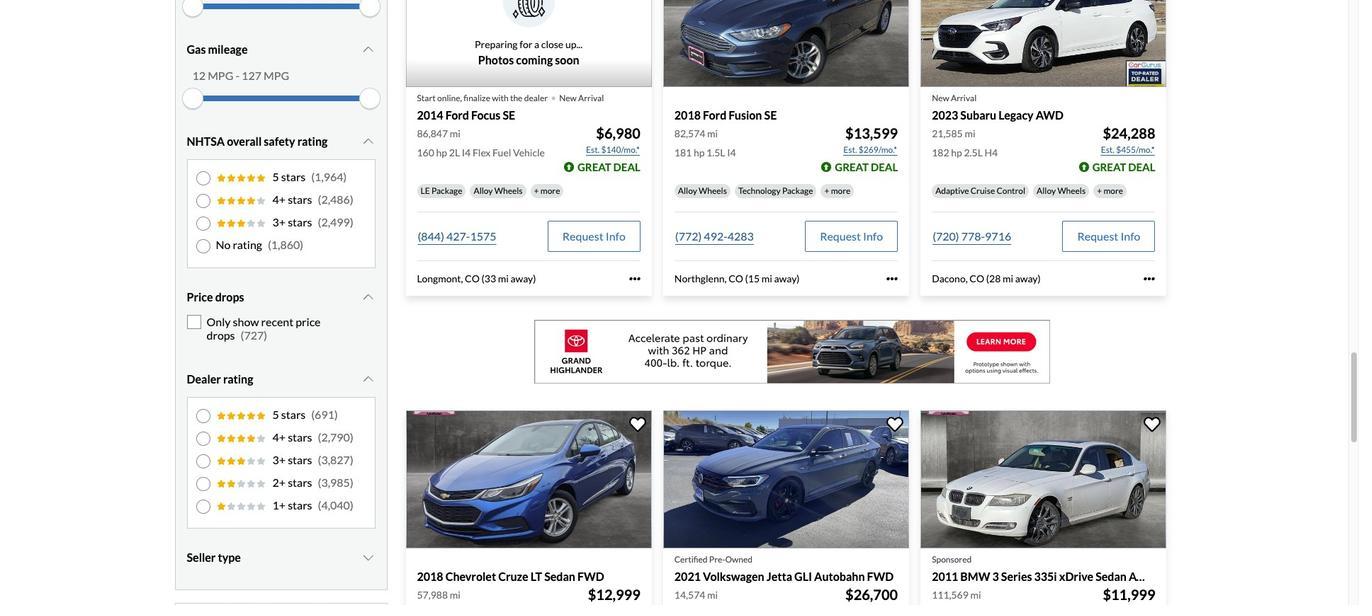 Task type: locate. For each thing, give the bounding box(es) containing it.
(4,040)
[[318, 499, 353, 512]]

1 vertical spatial 3+ stars
[[272, 454, 312, 467]]

mi right (28
[[1003, 273, 1013, 285]]

more down est. $269/mo.* button
[[831, 186, 851, 196]]

great down est. $140/mo.* button
[[577, 161, 611, 174]]

0 horizontal spatial ford
[[445, 108, 469, 122]]

chevron down image for gas mileage
[[361, 44, 375, 55]]

chevron down image
[[361, 44, 375, 55], [361, 136, 375, 147], [361, 374, 375, 386]]

3 chevron down image from the top
[[361, 374, 375, 386]]

est. inside $13,599 est. $269/mo.*
[[843, 145, 857, 155]]

away) right (15
[[774, 273, 800, 285]]

1 co from the left
[[465, 273, 480, 285]]

2 chevron down image from the top
[[361, 553, 375, 564]]

3+ stars up (1,860)
[[272, 215, 312, 229]]

chevron down image inside nhtsa overall safety rating dropdown button
[[361, 136, 375, 147]]

request info for $24,288
[[1077, 230, 1140, 243]]

more down "est. $455/mo.*" button
[[1104, 186, 1123, 196]]

mi down bmw in the right bottom of the page
[[970, 590, 981, 602]]

away) right (33
[[511, 273, 536, 285]]

0 vertical spatial chevron down image
[[361, 44, 375, 55]]

arrival up the subaru
[[951, 93, 977, 103]]

1 + from the left
[[534, 186, 539, 196]]

12
[[192, 69, 206, 82]]

great down est. $269/mo.* button
[[835, 161, 869, 174]]

1 ellipsis h image from the left
[[629, 274, 640, 285]]

2 5 stars from the top
[[272, 408, 306, 422]]

arrival inside new arrival 2023 subaru legacy awd
[[951, 93, 977, 103]]

0 horizontal spatial se
[[503, 108, 515, 122]]

ford
[[445, 108, 469, 122], [703, 108, 726, 122]]

0 vertical spatial awd
[[1036, 108, 1064, 122]]

1 se from the left
[[503, 108, 515, 122]]

more for $24,288
[[1104, 186, 1123, 196]]

(844)
[[418, 230, 444, 243]]

rating inside "dropdown button"
[[223, 373, 253, 386]]

3 great from the left
[[1092, 161, 1126, 174]]

fwd up $26,700
[[867, 570, 894, 584]]

great deal down est. $269/mo.* button
[[835, 161, 898, 174]]

1 great deal from the left
[[577, 161, 640, 174]]

new right ·
[[559, 93, 577, 103]]

se down the
[[503, 108, 515, 122]]

ford down online,
[[445, 108, 469, 122]]

3 alloy from the left
[[1037, 186, 1056, 196]]

mi for 14,574 mi
[[707, 590, 718, 602]]

i4 for $6,980
[[462, 147, 471, 159]]

3 request info from the left
[[1077, 230, 1140, 243]]

stars up 2+ stars
[[288, 454, 312, 467]]

2 horizontal spatial request info button
[[1062, 221, 1155, 252]]

dealer rating
[[187, 373, 253, 386]]

+ more down the vehicle
[[534, 186, 560, 196]]

mi inside 21,585 mi 182 hp 2.5l h4
[[965, 128, 975, 140]]

0 horizontal spatial deal
[[613, 161, 640, 174]]

2 3+ from the top
[[272, 454, 286, 467]]

0 vertical spatial 5 stars
[[272, 170, 306, 183]]

1 horizontal spatial arrival
[[951, 93, 977, 103]]

5 down dealer rating "dropdown button"
[[272, 408, 279, 422]]

+ more down "est. $455/mo.*" button
[[1097, 186, 1123, 196]]

3 wheels from the left
[[1057, 186, 1086, 196]]

rating right safety on the top of the page
[[297, 135, 328, 148]]

1 info from the left
[[606, 230, 626, 243]]

1 5 from the top
[[272, 170, 279, 183]]

only show recent price drops
[[207, 315, 321, 342]]

2 horizontal spatial est.
[[1101, 145, 1114, 155]]

2 arrival from the left
[[951, 93, 977, 103]]

chevron down image inside dealer rating "dropdown button"
[[361, 374, 375, 386]]

alloy wheels for $6,980
[[474, 186, 523, 196]]

2 alloy wheels from the left
[[678, 186, 727, 196]]

·
[[551, 84, 556, 109]]

package right le
[[431, 186, 462, 196]]

est. down $24,288
[[1101, 145, 1114, 155]]

sedan right lt
[[544, 570, 575, 584]]

1 vertical spatial 5 stars
[[272, 408, 306, 422]]

4+ up "2+"
[[272, 431, 286, 444]]

2018 for 2018 ford fusion se
[[674, 108, 701, 122]]

stars down (691)
[[288, 431, 312, 444]]

2 est. from the left
[[843, 145, 857, 155]]

2 se from the left
[[764, 108, 777, 122]]

package
[[431, 186, 462, 196], [782, 186, 813, 196]]

deal down $269/mo.*
[[871, 161, 898, 174]]

0 horizontal spatial request
[[562, 230, 603, 243]]

awd inside sponsored 2011 bmw 3 series 335i xdrive sedan awd
[[1129, 570, 1157, 584]]

longmont, co (33 mi away)
[[417, 273, 536, 285]]

awd inside new arrival 2023 subaru legacy awd
[[1036, 108, 1064, 122]]

drops up only
[[215, 290, 244, 304]]

2 4+ from the top
[[272, 431, 286, 444]]

427-
[[446, 230, 470, 243]]

mpg
[[208, 69, 233, 82], [264, 69, 289, 82]]

1 horizontal spatial sedan
[[1096, 570, 1127, 584]]

0 horizontal spatial i4
[[462, 147, 471, 159]]

co left (33
[[465, 273, 480, 285]]

0 horizontal spatial package
[[431, 186, 462, 196]]

4+ stars for (1,964)
[[272, 193, 312, 206]]

hp left 2l
[[436, 147, 447, 159]]

1 wheels from the left
[[494, 186, 523, 196]]

111,569
[[932, 590, 969, 602]]

sedan
[[544, 570, 575, 584], [1096, 570, 1127, 584]]

mi right 57,988
[[450, 590, 460, 602]]

1 vertical spatial 4+
[[272, 431, 286, 444]]

1 + more from the left
[[534, 186, 560, 196]]

1 great from the left
[[577, 161, 611, 174]]

ellipsis h image
[[629, 274, 640, 285], [1144, 274, 1155, 285]]

1 horizontal spatial request info button
[[805, 221, 898, 252]]

rating
[[297, 135, 328, 148], [233, 238, 262, 251], [223, 373, 253, 386]]

1 arrival from the left
[[578, 93, 604, 103]]

2 horizontal spatial +
[[1097, 186, 1102, 196]]

1 horizontal spatial alloy wheels
[[678, 186, 727, 196]]

gas mileage button
[[187, 32, 375, 67]]

2018 up 82,574 on the top of the page
[[674, 108, 701, 122]]

package right technology
[[782, 186, 813, 196]]

stars for (691)
[[281, 408, 306, 422]]

1 horizontal spatial wheels
[[699, 186, 727, 196]]

1 5 stars from the top
[[272, 170, 306, 183]]

0 horizontal spatial mpg
[[208, 69, 233, 82]]

away) right (28
[[1015, 273, 1041, 285]]

1 deal from the left
[[613, 161, 640, 174]]

4+ stars
[[272, 193, 312, 206], [272, 431, 312, 444]]

awd right legacy
[[1036, 108, 1064, 122]]

0 horizontal spatial sedan
[[544, 570, 575, 584]]

hp inside 86,847 mi 160 hp 2l i4 flex fuel vehicle
[[436, 147, 447, 159]]

4+ stars down (691)
[[272, 431, 312, 444]]

2 horizontal spatial info
[[1120, 230, 1140, 243]]

1 3+ stars from the top
[[272, 215, 312, 229]]

0 horizontal spatial new
[[559, 93, 577, 103]]

1 vertical spatial rating
[[233, 238, 262, 251]]

info
[[606, 230, 626, 243], [863, 230, 883, 243], [1120, 230, 1140, 243]]

1 alloy wheels from the left
[[474, 186, 523, 196]]

1 horizontal spatial package
[[782, 186, 813, 196]]

2 away) from the left
[[774, 273, 800, 285]]

1 horizontal spatial i4
[[727, 147, 736, 159]]

5 stars down nhtsa overall safety rating dropdown button
[[272, 170, 306, 183]]

0 horizontal spatial request info
[[562, 230, 626, 243]]

2 horizontal spatial alloy wheels
[[1037, 186, 1086, 196]]

2 horizontal spatial great
[[1092, 161, 1126, 174]]

2 new from the left
[[932, 93, 949, 103]]

arrival right ·
[[578, 93, 604, 103]]

4+ stars down the (1,964)
[[272, 193, 312, 206]]

+ down the vehicle
[[534, 186, 539, 196]]

hp right the 181
[[694, 147, 705, 159]]

control
[[997, 186, 1025, 196]]

2 package from the left
[[782, 186, 813, 196]]

2 more from the left
[[831, 186, 851, 196]]

est. $140/mo.* button
[[585, 143, 640, 157]]

2 vertical spatial chevron down image
[[361, 374, 375, 386]]

1 4+ from the top
[[272, 193, 286, 206]]

0 vertical spatial 4+ stars
[[272, 193, 312, 206]]

4283
[[728, 230, 754, 243]]

more down the vehicle
[[540, 186, 560, 196]]

le
[[421, 186, 430, 196]]

1 vertical spatial chevron down image
[[361, 553, 375, 564]]

1 vertical spatial drops
[[207, 329, 235, 342]]

1 horizontal spatial great
[[835, 161, 869, 174]]

2 horizontal spatial hp
[[951, 147, 962, 159]]

great deal
[[577, 161, 640, 174], [835, 161, 898, 174], [1092, 161, 1155, 174]]

great deal down "est. $455/mo.*" button
[[1092, 161, 1155, 174]]

2 ellipsis h image from the left
[[1144, 274, 1155, 285]]

mileage
[[208, 42, 248, 56]]

new up 2023
[[932, 93, 949, 103]]

1 horizontal spatial away)
[[774, 273, 800, 285]]

hp
[[436, 147, 447, 159], [694, 147, 705, 159], [951, 147, 962, 159]]

mi up 2l
[[450, 128, 460, 140]]

1 horizontal spatial ellipsis h image
[[1144, 274, 1155, 285]]

mpg right 127
[[264, 69, 289, 82]]

0 horizontal spatial alloy wheels
[[474, 186, 523, 196]]

hp inside 82,574 mi 181 hp 1.5l i4
[[694, 147, 705, 159]]

mi
[[450, 128, 460, 140], [707, 128, 718, 140], [965, 128, 975, 140], [498, 273, 509, 285], [762, 273, 772, 285], [1003, 273, 1013, 285], [450, 590, 460, 602], [707, 590, 718, 602], [970, 590, 981, 602]]

ford up 82,574 mi 181 hp 1.5l i4
[[703, 108, 726, 122]]

dealer rating button
[[187, 362, 375, 398]]

co
[[465, 273, 480, 285], [728, 273, 743, 285], [970, 273, 984, 285]]

2 3+ stars from the top
[[272, 454, 312, 467]]

2 i4 from the left
[[727, 147, 736, 159]]

3 + more from the left
[[1097, 186, 1123, 196]]

est. for $6,980
[[586, 145, 600, 155]]

0 vertical spatial 2018
[[674, 108, 701, 122]]

3 hp from the left
[[951, 147, 962, 159]]

bmw
[[960, 570, 990, 584]]

111,569 mi
[[932, 590, 981, 602]]

1 hp from the left
[[436, 147, 447, 159]]

online,
[[437, 93, 462, 103]]

1 4+ stars from the top
[[272, 193, 312, 206]]

sedan up $11,999
[[1096, 570, 1127, 584]]

new arrival 2023 subaru legacy awd
[[932, 93, 1064, 122]]

0 horizontal spatial arrival
[[578, 93, 604, 103]]

12 mpg - 127 mpg
[[192, 69, 289, 82]]

wheels down 1.5l
[[699, 186, 727, 196]]

0 horizontal spatial great
[[577, 161, 611, 174]]

mi right (33
[[498, 273, 509, 285]]

1 vertical spatial 2018
[[417, 570, 443, 584]]

stars for (2,790)
[[288, 431, 312, 444]]

2 horizontal spatial request info
[[1077, 230, 1140, 243]]

1 horizontal spatial +
[[824, 186, 829, 196]]

2 great from the left
[[835, 161, 869, 174]]

1 vertical spatial awd
[[1129, 570, 1157, 584]]

1 horizontal spatial deal
[[871, 161, 898, 174]]

drops inside only show recent price drops
[[207, 329, 235, 342]]

1 vertical spatial chevron down image
[[361, 136, 375, 147]]

2 horizontal spatial alloy
[[1037, 186, 1056, 196]]

(772) 492-4283 button
[[674, 221, 755, 252]]

mi for 82,574 mi 181 hp 1.5l i4
[[707, 128, 718, 140]]

co for $24,288
[[970, 273, 984, 285]]

rating right no
[[233, 238, 262, 251]]

stars up (1,860)
[[288, 215, 312, 229]]

2 + more from the left
[[824, 186, 851, 196]]

0 horizontal spatial awd
[[1036, 108, 1064, 122]]

3 deal from the left
[[1128, 161, 1155, 174]]

4+ stars for (691)
[[272, 431, 312, 444]]

0 horizontal spatial info
[[606, 230, 626, 243]]

deal for $24,288
[[1128, 161, 1155, 174]]

mi up 2.5l
[[965, 128, 975, 140]]

stars for (4,040)
[[288, 499, 312, 512]]

ford inside start online, finalize with the dealer · new arrival 2014 ford focus se
[[445, 108, 469, 122]]

i4 inside 82,574 mi 181 hp 1.5l i4
[[727, 147, 736, 159]]

alloy down the 181
[[678, 186, 697, 196]]

3+ stars
[[272, 215, 312, 229], [272, 454, 312, 467]]

stars for (2,499)
[[288, 215, 312, 229]]

3+ for (3,985)
[[272, 454, 286, 467]]

0 horizontal spatial advertisement region
[[175, 604, 387, 606]]

great down "est. $455/mo.*" button
[[1092, 161, 1126, 174]]

1 horizontal spatial alloy
[[678, 186, 697, 196]]

le package
[[421, 186, 462, 196]]

1 request from the left
[[562, 230, 603, 243]]

1 ford from the left
[[445, 108, 469, 122]]

1 vertical spatial 4+ stars
[[272, 431, 312, 444]]

+ down "est. $455/mo.*" button
[[1097, 186, 1102, 196]]

stars left (691)
[[281, 408, 306, 422]]

1 request info from the left
[[562, 230, 626, 243]]

3+ stars for (1,860)
[[272, 215, 312, 229]]

0 horizontal spatial est.
[[586, 145, 600, 155]]

0 vertical spatial 4+
[[272, 193, 286, 206]]

fwd
[[577, 570, 604, 584], [867, 570, 894, 584]]

4+ up (1,860)
[[272, 193, 286, 206]]

mi inside 86,847 mi 160 hp 2l i4 flex fuel vehicle
[[450, 128, 460, 140]]

2 4+ stars from the top
[[272, 431, 312, 444]]

2023
[[932, 108, 958, 122]]

chevron down image inside price drops 'dropdown button'
[[361, 292, 375, 303]]

1 i4 from the left
[[462, 147, 471, 159]]

technology package
[[738, 186, 813, 196]]

i4 right 1.5l
[[727, 147, 736, 159]]

mi inside 82,574 mi 181 hp 1.5l i4
[[707, 128, 718, 140]]

2 ford from the left
[[703, 108, 726, 122]]

mi for 111,569 mi
[[970, 590, 981, 602]]

2018 up 57,988
[[417, 570, 443, 584]]

2 great deal from the left
[[835, 161, 898, 174]]

sponsored
[[932, 555, 972, 565]]

1 horizontal spatial + more
[[824, 186, 851, 196]]

2+
[[272, 476, 286, 490]]

the
[[510, 93, 523, 103]]

4+
[[272, 193, 286, 206], [272, 431, 286, 444]]

0 horizontal spatial request info button
[[548, 221, 640, 252]]

rating right dealer
[[223, 373, 253, 386]]

1+
[[272, 499, 286, 512]]

hp right 182
[[951, 147, 962, 159]]

3 more from the left
[[1104, 186, 1123, 196]]

$455/mo.*
[[1116, 145, 1155, 155]]

1 horizontal spatial 2018
[[674, 108, 701, 122]]

1 horizontal spatial mpg
[[264, 69, 289, 82]]

82,574 mi 181 hp 1.5l i4
[[674, 128, 736, 159]]

co left (15
[[728, 273, 743, 285]]

1 horizontal spatial est.
[[843, 145, 857, 155]]

2 5 from the top
[[272, 408, 279, 422]]

5
[[272, 170, 279, 183], [272, 408, 279, 422]]

3 info from the left
[[1120, 230, 1140, 243]]

great deal for $24,288
[[1092, 161, 1155, 174]]

1 horizontal spatial request
[[820, 230, 861, 243]]

1 chevron down image from the top
[[361, 44, 375, 55]]

$11,999
[[1103, 587, 1155, 604]]

2018 for 2018 chevrolet cruze lt sedan fwd
[[417, 570, 443, 584]]

est. down $13,599
[[843, 145, 857, 155]]

mpg left -
[[208, 69, 233, 82]]

57,988
[[417, 590, 448, 602]]

hp inside 21,585 mi 182 hp 2.5l h4
[[951, 147, 962, 159]]

stars left the (1,964)
[[281, 170, 306, 183]]

great deal down est. $140/mo.* button
[[577, 161, 640, 174]]

3+ up "2+"
[[272, 454, 286, 467]]

2 horizontal spatial request
[[1077, 230, 1118, 243]]

1.5l
[[707, 147, 725, 159]]

1 horizontal spatial advertisement region
[[534, 320, 1050, 384]]

1 away) from the left
[[511, 273, 536, 285]]

0 horizontal spatial 2018
[[417, 570, 443, 584]]

drops down only
[[207, 329, 235, 342]]

1 vertical spatial 3+
[[272, 454, 286, 467]]

3 est. from the left
[[1101, 145, 1114, 155]]

1 horizontal spatial hp
[[694, 147, 705, 159]]

1 alloy from the left
[[474, 186, 493, 196]]

3 request info button from the left
[[1062, 221, 1155, 252]]

co for $6,980
[[465, 273, 480, 285]]

1 new from the left
[[559, 93, 577, 103]]

chevron down image for drops
[[361, 292, 375, 303]]

1 horizontal spatial great deal
[[835, 161, 898, 174]]

2 horizontal spatial great deal
[[1092, 161, 1155, 174]]

2 + from the left
[[824, 186, 829, 196]]

alloy wheels down 1.5l
[[678, 186, 727, 196]]

series
[[1001, 570, 1032, 584]]

0 vertical spatial 3+ stars
[[272, 215, 312, 229]]

3+ stars up 2+ stars
[[272, 454, 312, 467]]

0 horizontal spatial + more
[[534, 186, 560, 196]]

+ right technology package
[[824, 186, 829, 196]]

hp for $24,288
[[951, 147, 962, 159]]

info for $24,288
[[1120, 230, 1140, 243]]

3 + from the left
[[1097, 186, 1102, 196]]

se right fusion
[[764, 108, 777, 122]]

gli
[[794, 570, 812, 584]]

advertisement region
[[534, 320, 1050, 384], [175, 604, 387, 606]]

2 horizontal spatial + more
[[1097, 186, 1123, 196]]

alloy right 'control'
[[1037, 186, 1056, 196]]

1 horizontal spatial fwd
[[867, 570, 894, 584]]

1 chevron down image from the top
[[361, 292, 375, 303]]

alloy wheels for $24,288
[[1037, 186, 1086, 196]]

2 horizontal spatial more
[[1104, 186, 1123, 196]]

est. for $24,288
[[1101, 145, 1114, 155]]

3+ up (1,860)
[[272, 215, 286, 229]]

rating for dealer rating
[[223, 373, 253, 386]]

est. inside $24,288 est. $455/mo.*
[[1101, 145, 1114, 155]]

2 horizontal spatial away)
[[1015, 273, 1041, 285]]

nhtsa
[[187, 135, 225, 148]]

more for $6,980
[[540, 186, 560, 196]]

stars for (3,827)
[[288, 454, 312, 467]]

chevron down image inside seller type dropdown button
[[361, 553, 375, 564]]

0 horizontal spatial more
[[540, 186, 560, 196]]

0 horizontal spatial alloy
[[474, 186, 493, 196]]

stars right "2+"
[[288, 476, 312, 490]]

request info for $6,980
[[562, 230, 626, 243]]

2 horizontal spatial deal
[[1128, 161, 1155, 174]]

awd up $11,999
[[1129, 570, 1157, 584]]

9716
[[985, 230, 1011, 243]]

nhtsa overall safety rating
[[187, 135, 328, 148]]

2 hp from the left
[[694, 147, 705, 159]]

alloy down flex
[[474, 186, 493, 196]]

fwd up the $12,999
[[577, 570, 604, 584]]

more
[[540, 186, 560, 196], [831, 186, 851, 196], [1104, 186, 1123, 196]]

5 stars for (691)
[[272, 408, 306, 422]]

2 request info from the left
[[820, 230, 883, 243]]

co left (28
[[970, 273, 984, 285]]

mi right '14,574'
[[707, 590, 718, 602]]

est. for $13,599
[[843, 145, 857, 155]]

3 great deal from the left
[[1092, 161, 1155, 174]]

0 horizontal spatial great deal
[[577, 161, 640, 174]]

northglenn,
[[674, 273, 727, 285]]

1 horizontal spatial awd
[[1129, 570, 1157, 584]]

est.
[[586, 145, 600, 155], [843, 145, 857, 155], [1101, 145, 1114, 155]]

stars for (1,964)
[[281, 170, 306, 183]]

0 vertical spatial 5
[[272, 170, 279, 183]]

3 away) from the left
[[1015, 273, 1041, 285]]

(844) 427-1575 button
[[417, 221, 497, 252]]

alloy wheels right 'control'
[[1037, 186, 1086, 196]]

1 mpg from the left
[[208, 69, 233, 82]]

0 vertical spatial chevron down image
[[361, 292, 375, 303]]

cruze
[[498, 570, 528, 584]]

i4 right 2l
[[462, 147, 471, 159]]

1 horizontal spatial se
[[764, 108, 777, 122]]

0 vertical spatial drops
[[215, 290, 244, 304]]

wheels down fuel
[[494, 186, 523, 196]]

5 down nhtsa overall safety rating dropdown button
[[272, 170, 279, 183]]

1 more from the left
[[540, 186, 560, 196]]

chevron down image inside gas mileage dropdown button
[[361, 44, 375, 55]]

1 horizontal spatial request info
[[820, 230, 883, 243]]

alloy wheels down fuel
[[474, 186, 523, 196]]

1 horizontal spatial more
[[831, 186, 851, 196]]

0 horizontal spatial co
[[465, 273, 480, 285]]

+ more for $24,288
[[1097, 186, 1123, 196]]

0 vertical spatial rating
[[297, 135, 328, 148]]

5 stars left (691)
[[272, 408, 306, 422]]

adaptive
[[935, 186, 969, 196]]

request info button for $6,980
[[548, 221, 640, 252]]

+ more
[[534, 186, 560, 196], [824, 186, 851, 196], [1097, 186, 1123, 196]]

1 package from the left
[[431, 186, 462, 196]]

2 sedan from the left
[[1096, 570, 1127, 584]]

drops
[[215, 290, 244, 304], [207, 329, 235, 342]]

2 info from the left
[[863, 230, 883, 243]]

drops inside price drops 'dropdown button'
[[215, 290, 244, 304]]

1 est. from the left
[[586, 145, 600, 155]]

alloy wheels
[[474, 186, 523, 196], [678, 186, 727, 196], [1037, 186, 1086, 196]]

1 horizontal spatial co
[[728, 273, 743, 285]]

3 request from the left
[[1077, 230, 1118, 243]]

1 vertical spatial 5
[[272, 408, 279, 422]]

0 horizontal spatial fwd
[[577, 570, 604, 584]]

$6,980 est. $140/mo.*
[[586, 125, 640, 155]]

blue metallic 2018 ford fusion se sedan front-wheel drive 6-speed automatic image
[[663, 0, 909, 87]]

3 alloy wheels from the left
[[1037, 186, 1086, 196]]

new
[[559, 93, 577, 103], [932, 93, 949, 103]]

deal down $455/mo.*
[[1128, 161, 1155, 174]]

est. inside $6,980 est. $140/mo.*
[[586, 145, 600, 155]]

2 fwd from the left
[[867, 570, 894, 584]]

mi up 1.5l
[[707, 128, 718, 140]]

alloy for $24,288
[[1037, 186, 1056, 196]]

dacono,
[[932, 273, 968, 285]]

1 horizontal spatial info
[[863, 230, 883, 243]]

request info button
[[548, 221, 640, 252], [805, 221, 898, 252], [1062, 221, 1155, 252]]

+ more down est. $269/mo.* button
[[824, 186, 851, 196]]

1 request info button from the left
[[548, 221, 640, 252]]

1 horizontal spatial new
[[932, 93, 949, 103]]

deal down $140/mo.*
[[613, 161, 640, 174]]

2 chevron down image from the top
[[361, 136, 375, 147]]

3 co from the left
[[970, 273, 984, 285]]

+ more for $6,980
[[534, 186, 560, 196]]

2 request from the left
[[820, 230, 861, 243]]

0 horizontal spatial hp
[[436, 147, 447, 159]]

$6,980
[[596, 125, 640, 142]]

1 3+ from the top
[[272, 215, 286, 229]]

(15
[[745, 273, 760, 285]]

-
[[236, 69, 240, 82]]

i4 inside 86,847 mi 160 hp 2l i4 flex fuel vehicle
[[462, 147, 471, 159]]

0 horizontal spatial +
[[534, 186, 539, 196]]

stars for (2,486)
[[288, 193, 312, 206]]

rating for no rating (1,860)
[[233, 238, 262, 251]]

+
[[534, 186, 539, 196], [824, 186, 829, 196], [1097, 186, 1102, 196]]

est. left $140/mo.*
[[586, 145, 600, 155]]

wheels
[[494, 186, 523, 196], [699, 186, 727, 196], [1057, 186, 1086, 196]]

chevron down image
[[361, 292, 375, 303], [361, 553, 375, 564]]

i4 for $13,599
[[727, 147, 736, 159]]

stars left (2,486)
[[288, 193, 312, 206]]

2 vertical spatial rating
[[223, 373, 253, 386]]

stars right 1+
[[288, 499, 312, 512]]

ellipsis h image
[[887, 274, 898, 285]]

2 deal from the left
[[871, 161, 898, 174]]

0 vertical spatial 3+
[[272, 215, 286, 229]]

deal
[[613, 161, 640, 174], [871, 161, 898, 174], [1128, 161, 1155, 174]]

2 horizontal spatial co
[[970, 273, 984, 285]]

wheels right 'control'
[[1057, 186, 1086, 196]]



Task type: vqa. For each thing, say whether or not it's contained in the screenshot.
right it
no



Task type: describe. For each thing, give the bounding box(es) containing it.
14,574
[[674, 590, 705, 602]]

great deal for $13,599
[[835, 161, 898, 174]]

0 vertical spatial advertisement region
[[534, 320, 1050, 384]]

est. $455/mo.* button
[[1100, 143, 1155, 157]]

jetta
[[766, 570, 792, 584]]

seller type
[[187, 551, 241, 565]]

owned
[[725, 555, 752, 565]]

gas
[[187, 42, 206, 56]]

away) for $24,288
[[1015, 273, 1041, 285]]

2011
[[932, 570, 958, 584]]

adaptive cruise control
[[935, 186, 1025, 196]]

new inside start online, finalize with the dealer · new arrival 2014 ford focus se
[[559, 93, 577, 103]]

h4
[[985, 147, 998, 159]]

3
[[992, 570, 999, 584]]

request for $24,288
[[1077, 230, 1118, 243]]

2018 chevrolet cruze lt sedan fwd
[[417, 570, 604, 584]]

with
[[492, 93, 509, 103]]

(772) 492-4283
[[675, 230, 754, 243]]

dacono, co (28 mi away)
[[932, 273, 1041, 285]]

127
[[242, 69, 261, 82]]

new inside new arrival 2023 subaru legacy awd
[[932, 93, 949, 103]]

finalize
[[464, 93, 490, 103]]

fusion
[[729, 108, 762, 122]]

kinetic blue metallic 2018 chevrolet cruze lt sedan fwd sedan front-wheel drive 6-speed automatic image
[[406, 411, 652, 549]]

14,574 mi
[[674, 590, 718, 602]]

no
[[216, 238, 231, 251]]

start
[[417, 93, 436, 103]]

1 vertical spatial advertisement region
[[175, 604, 387, 606]]

safety
[[264, 135, 295, 148]]

fwd inside the certified pre-owned 2021 volkswagen jetta gli autobahn fwd
[[867, 570, 894, 584]]

chevron down image for nhtsa overall safety rating
[[361, 136, 375, 147]]

rating inside dropdown button
[[297, 135, 328, 148]]

start online, finalize with the dealer · new arrival 2014 ford focus se
[[417, 84, 604, 122]]

182
[[932, 147, 949, 159]]

great for $24,288
[[1092, 161, 1126, 174]]

$140/mo.*
[[601, 145, 640, 155]]

dealer
[[524, 93, 548, 103]]

wheels for $24,288
[[1057, 186, 1086, 196]]

no rating (1,860)
[[216, 238, 303, 251]]

deal for $6,980
[[613, 161, 640, 174]]

778-
[[961, 230, 985, 243]]

4+ for (691)
[[272, 431, 286, 444]]

2 wheels from the left
[[699, 186, 727, 196]]

1 fwd from the left
[[577, 570, 604, 584]]

(2,790)
[[318, 431, 353, 444]]

lt
[[530, 570, 542, 584]]

2 mpg from the left
[[264, 69, 289, 82]]

$12,999
[[588, 587, 640, 604]]

(2,486)
[[318, 193, 353, 206]]

4+ for (1,964)
[[272, 193, 286, 206]]

away) for $6,980
[[511, 273, 536, 285]]

21,585
[[932, 128, 963, 140]]

160
[[417, 147, 434, 159]]

certified pre-owned 2021 volkswagen jetta gli autobahn fwd
[[674, 555, 894, 584]]

info for $6,980
[[606, 230, 626, 243]]

request for $6,980
[[562, 230, 603, 243]]

focus
[[471, 108, 500, 122]]

+ for $24,288
[[1097, 186, 1102, 196]]

2 co from the left
[[728, 273, 743, 285]]

alpine white 2011 bmw 3 series 335i xdrive sedan awd sedan all-wheel drive automatic image
[[921, 411, 1167, 549]]

package for le package
[[431, 186, 462, 196]]

great for $6,980
[[577, 161, 611, 174]]

(691)
[[311, 408, 338, 422]]

mi for 21,585 mi 182 hp 2.5l h4
[[965, 128, 975, 140]]

$13,599
[[845, 125, 898, 142]]

arrival inside start online, finalize with the dealer · new arrival 2014 ford focus se
[[578, 93, 604, 103]]

5 for overall
[[272, 170, 279, 183]]

only
[[207, 315, 231, 329]]

package for technology package
[[782, 186, 813, 196]]

longmont,
[[417, 273, 463, 285]]

$269/mo.*
[[859, 145, 897, 155]]

alloy for $6,980
[[474, 186, 493, 196]]

(1,860)
[[268, 238, 303, 251]]

21,585 mi 182 hp 2.5l h4
[[932, 128, 998, 159]]

ellipsis h image for $6,980
[[629, 274, 640, 285]]

2 request info button from the left
[[805, 221, 898, 252]]

technology
[[738, 186, 781, 196]]

se inside start online, finalize with the dealer · new arrival 2014 ford focus se
[[503, 108, 515, 122]]

volkswagen
[[703, 570, 764, 584]]

mi right (15
[[762, 273, 772, 285]]

2 alloy from the left
[[678, 186, 697, 196]]

5 stars for (1,964)
[[272, 170, 306, 183]]

335i
[[1034, 570, 1057, 584]]

price
[[187, 290, 213, 304]]

stars for (3,985)
[[288, 476, 312, 490]]

(720) 778-9716 button
[[932, 221, 1012, 252]]

autobahn
[[814, 570, 865, 584]]

82,574
[[674, 128, 705, 140]]

hp for $13,599
[[694, 147, 705, 159]]

nhtsa overall safety rating button
[[187, 124, 375, 159]]

dealer
[[187, 373, 221, 386]]

crystal white pearl 2023 subaru legacy awd sedan all-wheel drive continuously variable transmission image
[[921, 0, 1167, 87]]

price drops
[[187, 290, 244, 304]]

2014
[[417, 108, 443, 122]]

overall
[[227, 135, 262, 148]]

seller
[[187, 551, 216, 565]]

(844) 427-1575
[[418, 230, 496, 243]]

gas mileage
[[187, 42, 248, 56]]

2.5l
[[964, 147, 983, 159]]

1 sedan from the left
[[544, 570, 575, 584]]

3+ for (1,860)
[[272, 215, 286, 229]]

pure gray w/black roof 2021 volkswagen jetta gli autobahn fwd sedan front-wheel drive 7-speed dual clutch image
[[663, 411, 909, 549]]

sponsored 2011 bmw 3 series 335i xdrive sedan awd
[[932, 555, 1157, 584]]

3+ stars for (3,985)
[[272, 454, 312, 467]]

mi for 57,988 mi
[[450, 590, 460, 602]]

pre-
[[709, 555, 725, 565]]

deal for $13,599
[[871, 161, 898, 174]]

2l
[[449, 147, 460, 159]]

price drops button
[[187, 280, 375, 315]]

wheels for $6,980
[[494, 186, 523, 196]]

hp for $6,980
[[436, 147, 447, 159]]

+ for $6,980
[[534, 186, 539, 196]]

est. $269/mo.* button
[[843, 143, 898, 157]]

sedan inside sponsored 2011 bmw 3 series 335i xdrive sedan awd
[[1096, 570, 1127, 584]]

86,847 mi 160 hp 2l i4 flex fuel vehicle
[[417, 128, 545, 159]]

(727)
[[241, 329, 267, 342]]

(2,499)
[[318, 215, 353, 229]]

mi for 86,847 mi 160 hp 2l i4 flex fuel vehicle
[[450, 128, 460, 140]]

chevron down image for type
[[361, 553, 375, 564]]

5 for rating
[[272, 408, 279, 422]]

chevron down image for dealer rating
[[361, 374, 375, 386]]

great deal for $6,980
[[577, 161, 640, 174]]

great for $13,599
[[835, 161, 869, 174]]

request info button for $24,288
[[1062, 221, 1155, 252]]

2018 ford fusion se
[[674, 108, 777, 122]]

ellipsis h image for $24,288
[[1144, 274, 1155, 285]]

(1,964)
[[311, 170, 347, 183]]

1575
[[470, 230, 496, 243]]

vehicle photo unavailable image
[[406, 0, 652, 87]]

price
[[296, 315, 321, 329]]

$13,599 est. $269/mo.*
[[843, 125, 898, 155]]

$26,700
[[845, 587, 898, 604]]



